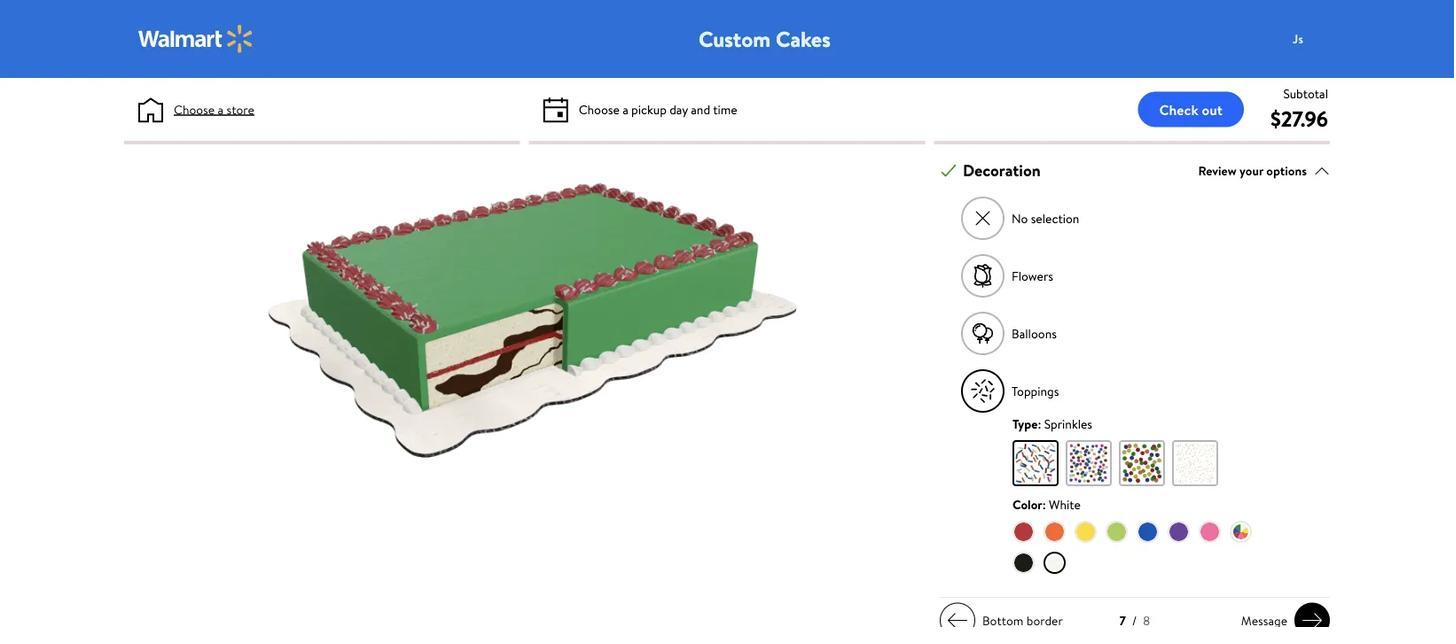 Task type: describe. For each thing, give the bounding box(es) containing it.
review
[[1198, 162, 1237, 179]]

js
[[1293, 30, 1304, 47]]

subtotal $27.96
[[1271, 85, 1328, 133]]

no selection
[[1012, 210, 1080, 227]]

check
[[1160, 100, 1199, 119]]

custom
[[699, 24, 771, 54]]

type
[[1013, 416, 1038, 433]]

balloons
[[1012, 325, 1057, 342]]

time
[[713, 101, 738, 118]]

store
[[227, 101, 254, 118]]

remove image
[[973, 209, 993, 228]]

white
[[1049, 496, 1081, 514]]

toppings
[[1012, 383, 1059, 400]]

your
[[1240, 162, 1264, 179]]

custom cakes
[[699, 24, 831, 54]]

choose for choose a store
[[174, 101, 215, 118]]

review your options element
[[1198, 162, 1307, 180]]

: for type
[[1038, 416, 1041, 433]]

type : sprinkles
[[1013, 416, 1093, 433]]

: for color
[[1043, 496, 1046, 514]]

color : white
[[1013, 496, 1081, 514]]

$27.96
[[1271, 104, 1328, 133]]

choose a pickup day and time
[[579, 101, 738, 118]]

review your options
[[1198, 162, 1307, 179]]



Task type: locate. For each thing, give the bounding box(es) containing it.
1 horizontal spatial choose
[[579, 101, 620, 118]]

subtotal
[[1284, 85, 1328, 102]]

2 icon for continue arrow image from the left
[[1302, 611, 1323, 628]]

1 horizontal spatial a
[[623, 101, 629, 118]]

: left "sprinkles"
[[1038, 416, 1041, 433]]

1 choose from the left
[[174, 101, 215, 118]]

choose a store
[[174, 101, 254, 118]]

a left "pickup"
[[623, 101, 629, 118]]

day
[[670, 101, 688, 118]]

no
[[1012, 210, 1028, 227]]

0 vertical spatial :
[[1038, 416, 1041, 433]]

options
[[1267, 162, 1307, 179]]

1 icon for continue arrow image from the left
[[947, 611, 968, 628]]

1 horizontal spatial icon for continue arrow image
[[1302, 611, 1323, 628]]

2 a from the left
[[623, 101, 629, 118]]

choose for choose a pickup day and time
[[579, 101, 620, 118]]

flowers
[[1012, 268, 1054, 285]]

cakes
[[776, 24, 831, 54]]

js button
[[1281, 21, 1351, 57]]

pickup
[[632, 101, 667, 118]]

choose a store link
[[174, 100, 254, 119]]

color
[[1013, 496, 1043, 514]]

:
[[1038, 416, 1041, 433], [1043, 496, 1046, 514]]

0 horizontal spatial :
[[1038, 416, 1041, 433]]

icon for continue arrow image
[[947, 611, 968, 628], [1302, 611, 1323, 628]]

1 horizontal spatial :
[[1043, 496, 1046, 514]]

check out
[[1160, 100, 1223, 119]]

a for store
[[218, 101, 224, 118]]

1 a from the left
[[218, 101, 224, 118]]

0 horizontal spatial a
[[218, 101, 224, 118]]

: left white
[[1043, 496, 1046, 514]]

selection
[[1031, 210, 1080, 227]]

out
[[1202, 100, 1223, 119]]

and
[[691, 101, 710, 118]]

back to walmart.com image
[[138, 25, 254, 53]]

sprinkles
[[1044, 416, 1093, 433]]

choose left store at the top of the page
[[174, 101, 215, 118]]

a
[[218, 101, 224, 118], [623, 101, 629, 118]]

2 choose from the left
[[579, 101, 620, 118]]

choose
[[174, 101, 215, 118], [579, 101, 620, 118]]

ok image
[[941, 163, 957, 179]]

a left store at the top of the page
[[218, 101, 224, 118]]

0 horizontal spatial choose
[[174, 101, 215, 118]]

decoration
[[963, 160, 1041, 182]]

check out button
[[1138, 92, 1244, 127]]

up arrow image
[[1314, 163, 1330, 179]]

choose left "pickup"
[[579, 101, 620, 118]]

0 horizontal spatial icon for continue arrow image
[[947, 611, 968, 628]]

a for pickup
[[623, 101, 629, 118]]

1 vertical spatial :
[[1043, 496, 1046, 514]]

review your options link
[[1198, 159, 1330, 183]]



Task type: vqa. For each thing, say whether or not it's contained in the screenshot.
Ssd,
no



